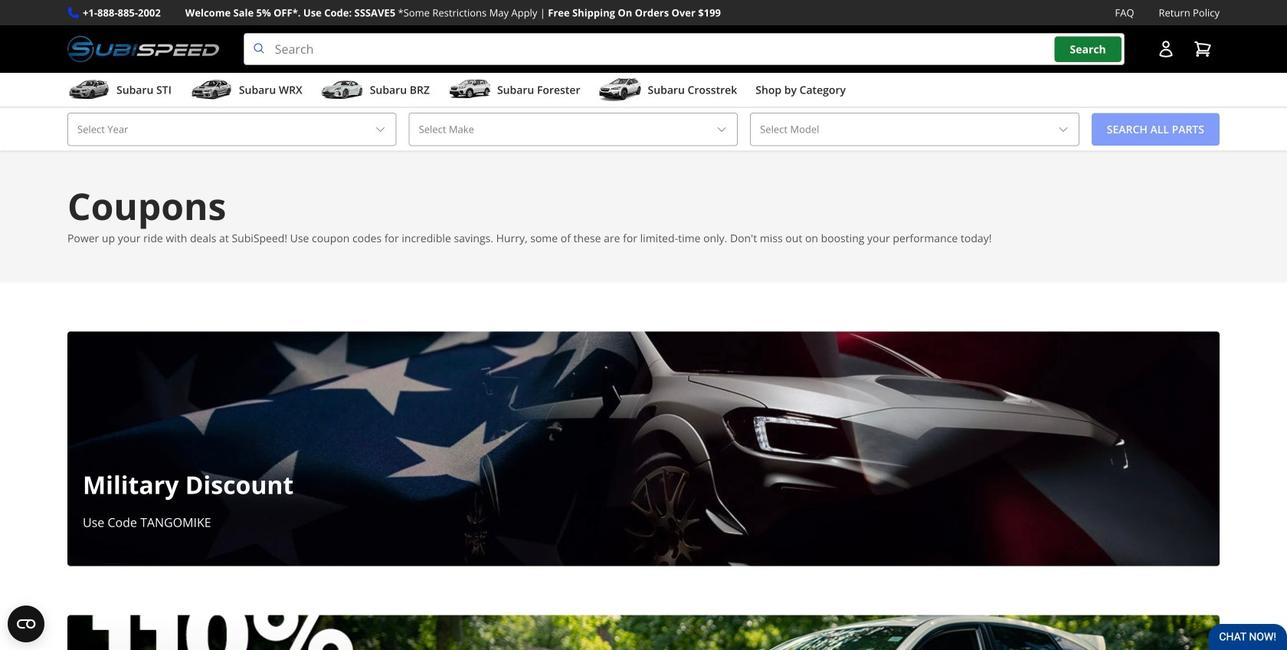 Task type: describe. For each thing, give the bounding box(es) containing it.
button image
[[1158, 40, 1176, 58]]

open widget image
[[8, 606, 44, 642]]

search input field
[[244, 33, 1125, 65]]

a subaru sti thumbnail image image
[[67, 78, 110, 101]]

Select Model button
[[751, 113, 1080, 146]]

Select Year button
[[67, 113, 397, 146]]

a subaru crosstrek thumbnail image image
[[599, 78, 642, 101]]



Task type: vqa. For each thing, say whether or not it's contained in the screenshot.
A SUBARU STI THUMBNAIL IMAGE
yes



Task type: locate. For each thing, give the bounding box(es) containing it.
Select Make button
[[409, 113, 738, 146]]

select year image
[[375, 123, 387, 136]]

a subaru wrx thumbnail image image
[[190, 78, 233, 101]]

a subaru forester thumbnail image image
[[448, 78, 491, 101]]

select model image
[[1058, 123, 1070, 136]]

a subaru brz thumbnail image image
[[321, 78, 364, 101]]

select make image
[[716, 123, 728, 136]]

subispeed logo image
[[67, 33, 219, 65]]



